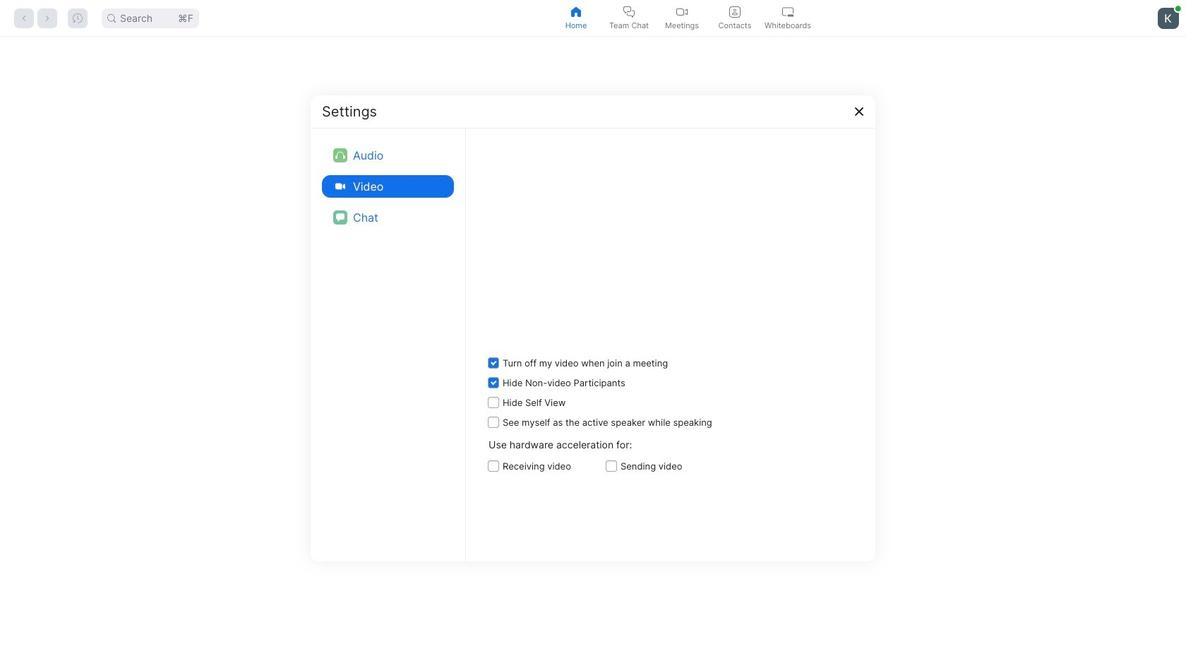 Task type: vqa. For each thing, say whether or not it's contained in the screenshot.
Headphone 'image'
yes



Task type: describe. For each thing, give the bounding box(es) containing it.
magnifier image
[[107, 14, 116, 22]]



Task type: locate. For each thing, give the bounding box(es) containing it.
video on image
[[677, 6, 688, 17]]

tab panel
[[0, 37, 1187, 656]]

whiteboard small image
[[783, 6, 794, 17], [783, 6, 794, 17]]

tab list
[[550, 0, 815, 36]]

profile contact image
[[730, 6, 741, 17], [730, 6, 741, 17]]

team chat image
[[624, 6, 635, 17], [624, 6, 635, 17]]

settings tab list
[[322, 140, 454, 233]]

online image
[[1176, 5, 1182, 11], [1176, 5, 1182, 11]]

video on image
[[677, 6, 688, 17], [333, 179, 348, 193], [336, 181, 345, 191]]

None checkbox
[[489, 353, 668, 373], [489, 412, 713, 432], [489, 353, 668, 373], [489, 412, 713, 432]]

group
[[489, 456, 853, 476]]

chat image
[[333, 210, 348, 224], [336, 213, 345, 221]]

home small image
[[571, 6, 582, 17]]

headphone image
[[333, 148, 348, 162], [336, 150, 345, 160]]

home small image
[[571, 6, 582, 17]]

None checkbox
[[489, 373, 626, 392], [489, 392, 566, 412], [489, 456, 571, 476], [607, 456, 683, 476], [489, 373, 626, 392], [489, 392, 566, 412], [489, 456, 571, 476], [607, 456, 683, 476]]

magnifier image
[[107, 14, 116, 22]]

close image
[[854, 106, 865, 117], [854, 106, 865, 117]]



